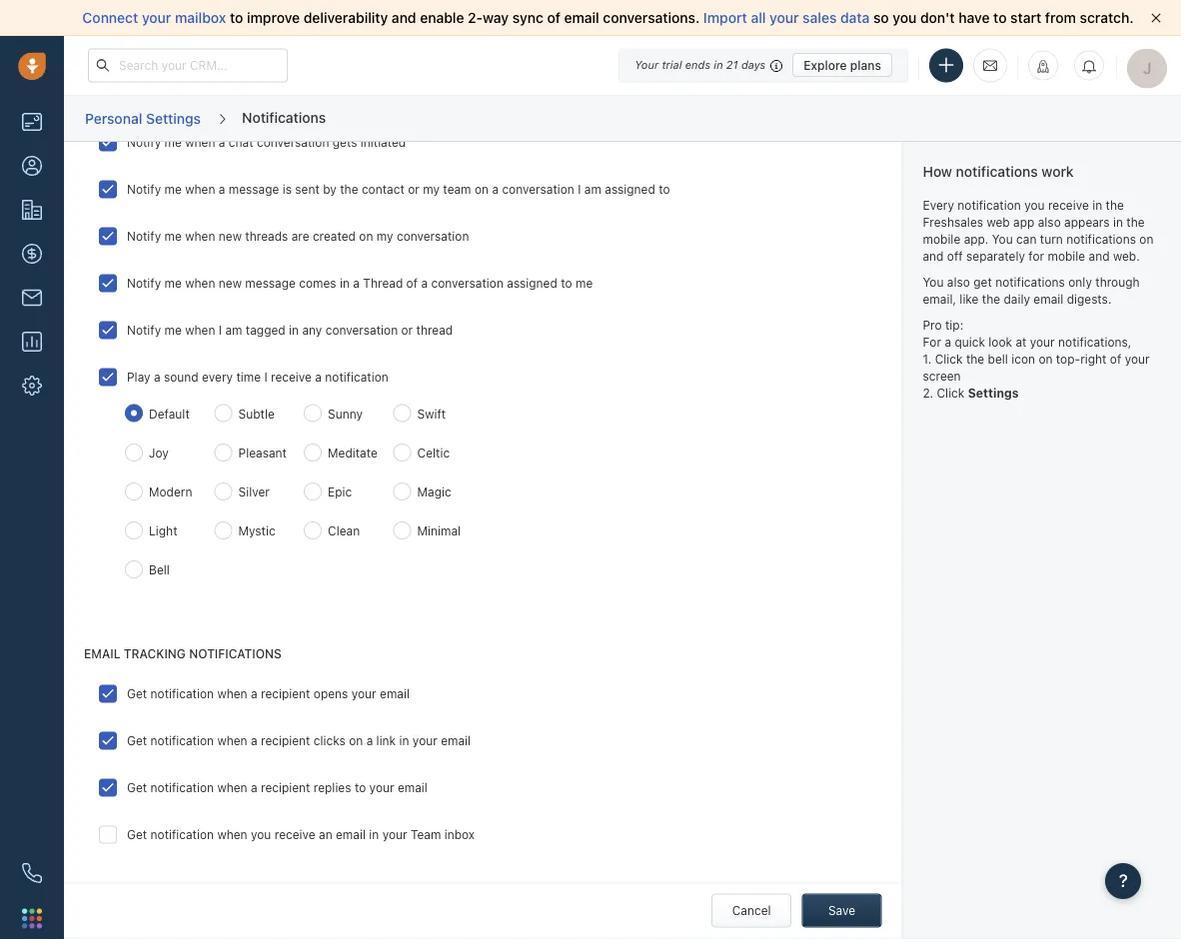 Task type: vqa. For each thing, say whether or not it's contained in the screenshot.
"and" within the Quotas and Forecasting Link
no



Task type: describe. For each thing, give the bounding box(es) containing it.
subtle
[[238, 408, 275, 422]]

notifications
[[242, 109, 326, 125]]

import
[[704, 9, 748, 26]]

at
[[1016, 335, 1027, 349]]

recipient for clicks
[[261, 734, 310, 748]]

play
[[127, 371, 151, 385]]

like
[[960, 292, 979, 306]]

for
[[923, 335, 942, 349]]

the up appears
[[1106, 198, 1125, 212]]

sync
[[513, 9, 544, 26]]

explore plans
[[804, 58, 882, 72]]

notify me when new message comes in a thread of a conversation assigned to me
[[127, 277, 593, 291]]

plans
[[851, 58, 882, 72]]

phone image
[[22, 864, 42, 884]]

opens
[[314, 687, 348, 701]]

import all your sales data link
[[704, 9, 874, 26]]

get for get notification when a recipient clicks on a link in your email
[[127, 734, 147, 748]]

get notification when a recipient replies to your email
[[127, 781, 428, 795]]

on inside every notification you receive in the freshsales web app also appears in the mobile app. you can turn notifications on and off separately for mobile and web.
[[1140, 232, 1154, 246]]

any
[[302, 324, 322, 338]]

you inside every notification you receive in the freshsales web app also appears in the mobile app. you can turn notifications on and off separately for mobile and web.
[[992, 232, 1013, 246]]

the inside pro tip: for a quick look at your notifications, 1. click the bell icon on top-right of your screen 2. click settings
[[967, 352, 985, 366]]

notify for notify me when new threads are created on my conversation
[[127, 230, 161, 244]]

conversation right team
[[502, 183, 575, 197]]

daily
[[1004, 292, 1031, 306]]

1 horizontal spatial my
[[423, 183, 440, 197]]

top-
[[1057, 352, 1081, 366]]

digests.
[[1067, 292, 1112, 306]]

your
[[635, 58, 659, 71]]

look
[[989, 335, 1013, 349]]

new for message
[[219, 277, 242, 291]]

Search your CRM... text field
[[88, 48, 288, 82]]

default
[[149, 408, 190, 422]]

conversation down the 'notifications'
[[257, 136, 329, 150]]

2.
[[923, 386, 934, 400]]

swift
[[418, 408, 446, 422]]

phone element
[[12, 854, 52, 894]]

screen
[[923, 369, 961, 383]]

0 vertical spatial of
[[547, 9, 561, 26]]

off
[[948, 249, 963, 263]]

when for is
[[185, 183, 215, 197]]

of inside pro tip: for a quick look at your notifications, 1. click the bell icon on top-right of your screen 2. click settings
[[1111, 352, 1122, 366]]

a down get notification when a recipient opens your email
[[251, 734, 258, 748]]

personal
[[85, 110, 142, 126]]

team
[[443, 183, 471, 197]]

trial
[[662, 58, 682, 71]]

time
[[236, 371, 261, 385]]

icon
[[1012, 352, 1036, 366]]

tip:
[[946, 318, 964, 332]]

in right "link"
[[399, 734, 409, 748]]

are
[[292, 230, 309, 244]]

me for notify me when a message is sent by the contact or my team on a conversation i am assigned to
[[165, 183, 182, 197]]

mystic
[[238, 525, 276, 539]]

ends
[[686, 58, 711, 71]]

email
[[84, 647, 121, 661]]

clean
[[328, 525, 360, 539]]

in right an
[[369, 828, 379, 842]]

1 vertical spatial or
[[401, 324, 413, 338]]

when for are
[[185, 230, 215, 244]]

notification for get notification when a recipient opens your email
[[151, 687, 214, 701]]

a right team
[[492, 183, 499, 197]]

pro tip: for a quick look at your notifications, 1. click the bell icon on top-right of your screen 2. click settings
[[923, 318, 1150, 400]]

start
[[1011, 9, 1042, 26]]

0 horizontal spatial you
[[251, 828, 271, 842]]

cancel button
[[712, 895, 792, 929]]

turn
[[1041, 232, 1064, 246]]

clicks
[[314, 734, 346, 748]]

1 vertical spatial click
[[937, 386, 965, 400]]

also inside every notification you receive in the freshsales web app also appears in the mobile app. you can turn notifications on and off separately for mobile and web.
[[1038, 215, 1061, 229]]

a down any
[[315, 371, 322, 385]]

pro
[[923, 318, 942, 332]]

right
[[1081, 352, 1107, 366]]

when for opens
[[217, 687, 248, 701]]

threads
[[245, 230, 288, 244]]

receive inside every notification you receive in the freshsales web app also appears in the mobile app. you can turn notifications on and off separately for mobile and web.
[[1049, 198, 1090, 212]]

initiated
[[361, 136, 406, 150]]

notification for get notification when a recipient clicks on a link in your email
[[151, 734, 214, 748]]

on right team
[[475, 183, 489, 197]]

explore plans link
[[793, 53, 893, 77]]

thread
[[363, 277, 403, 291]]

notifications inside every notification you receive in the freshsales web app also appears in the mobile app. you can turn notifications on and off separately for mobile and web.
[[1067, 232, 1137, 246]]

can
[[1017, 232, 1037, 246]]

0 vertical spatial am
[[585, 183, 602, 197]]

on right clicks
[[349, 734, 363, 748]]

get notification when you receive an email in your team inbox
[[127, 828, 475, 842]]

notify me when i am tagged in any conversation or thread
[[127, 324, 453, 338]]

1 vertical spatial of
[[407, 277, 418, 291]]

your left team
[[383, 828, 407, 842]]

a left "link"
[[367, 734, 373, 748]]

notify me when a message is sent by the contact or my team on a conversation i am assigned to
[[127, 183, 670, 197]]

in up appears
[[1093, 198, 1103, 212]]

your right opens
[[352, 687, 377, 701]]

cancel
[[733, 905, 771, 919]]

freshsales
[[923, 215, 984, 229]]

in left 21
[[714, 58, 723, 71]]

recipient for replies
[[261, 781, 310, 795]]

a down the notify me when a chat conversation gets initiated
[[219, 183, 225, 197]]

0 vertical spatial or
[[408, 183, 420, 197]]

celtic
[[418, 447, 450, 461]]

enable
[[420, 9, 464, 26]]

notify for notify me when a chat conversation gets initiated
[[127, 136, 161, 150]]

minimal
[[418, 525, 461, 539]]

notifications up get notification when a recipient opens your email
[[189, 647, 282, 661]]

mailbox
[[175, 9, 226, 26]]

sales
[[803, 9, 837, 26]]

0 horizontal spatial assigned
[[507, 277, 558, 291]]

web.
[[1114, 249, 1140, 263]]

tagged
[[246, 324, 286, 338]]

a left chat
[[219, 136, 225, 150]]

connect your mailbox to improve deliverability and enable 2-way sync of email conversations. import all your sales data so you don't have to start from scratch.
[[82, 9, 1134, 26]]

notifications up web
[[956, 163, 1039, 180]]

notification for every notification you receive in the freshsales web app also appears in the mobile app. you can turn notifications on and off separately for mobile and web.
[[958, 198, 1022, 212]]

replies
[[314, 781, 351, 795]]

email right "link"
[[441, 734, 471, 748]]

me for notify me when new message comes in a thread of a conversation assigned to me
[[165, 277, 182, 291]]

separately
[[967, 249, 1026, 263]]

chat
[[229, 136, 254, 150]]

you inside every notification you receive in the freshsales web app also appears in the mobile app. you can turn notifications on and off separately for mobile and web.
[[1025, 198, 1045, 212]]

email up "link"
[[380, 687, 410, 701]]

created
[[313, 230, 356, 244]]

in left any
[[289, 324, 299, 338]]

email up team
[[398, 781, 428, 795]]

me for notify me when a chat conversation gets initiated
[[165, 136, 182, 150]]

joy
[[149, 447, 169, 461]]

connect
[[82, 9, 138, 26]]

save
[[829, 905, 856, 919]]

don't
[[921, 9, 955, 26]]

play a sound every time i receive a notification
[[127, 371, 389, 385]]

2-
[[468, 9, 483, 26]]

quick
[[955, 335, 986, 349]]

a right thread
[[421, 277, 428, 291]]

every
[[923, 198, 955, 212]]

light
[[149, 525, 177, 539]]

when for conversation
[[185, 136, 215, 150]]



Task type: locate. For each thing, give the bounding box(es) containing it.
a up the get notification when a recipient clicks on a link in your email
[[251, 687, 258, 701]]

link
[[377, 734, 396, 748]]

personal settings
[[85, 110, 201, 126]]

your right right
[[1125, 352, 1150, 366]]

and left enable
[[392, 9, 416, 26]]

2 recipient from the top
[[261, 734, 310, 748]]

3 get from the top
[[127, 781, 147, 795]]

0 horizontal spatial am
[[225, 324, 242, 338]]

improve
[[247, 9, 300, 26]]

0 vertical spatial mobile
[[923, 232, 961, 246]]

message left is
[[229, 183, 279, 197]]

notification inside every notification you receive in the freshsales web app also appears in the mobile app. you can turn notifications on and off separately for mobile and web.
[[958, 198, 1022, 212]]

get for get notification when you receive an email in your team inbox
[[127, 828, 147, 842]]

1 vertical spatial you
[[1025, 198, 1045, 212]]

my
[[423, 183, 440, 197], [377, 230, 393, 244]]

all
[[751, 9, 766, 26]]

2 vertical spatial of
[[1111, 352, 1122, 366]]

message
[[229, 183, 279, 197], [245, 277, 296, 291]]

email
[[564, 9, 600, 26], [1034, 292, 1064, 306], [380, 687, 410, 701], [441, 734, 471, 748], [398, 781, 428, 795], [336, 828, 366, 842]]

1 vertical spatial also
[[948, 275, 971, 289]]

1 vertical spatial i
[[219, 324, 222, 338]]

1 vertical spatial receive
[[271, 371, 312, 385]]

new left threads
[[219, 230, 242, 244]]

0 vertical spatial i
[[578, 183, 581, 197]]

also inside you also get notifications only through email, like the daily email digests.
[[948, 275, 971, 289]]

the down get
[[983, 292, 1001, 306]]

your right "link"
[[413, 734, 438, 748]]

freshworks switcher image
[[22, 909, 42, 929]]

gets
[[333, 136, 357, 150]]

2 new from the top
[[219, 277, 242, 291]]

email right an
[[336, 828, 366, 842]]

1 horizontal spatial of
[[547, 9, 561, 26]]

0 vertical spatial message
[[229, 183, 279, 197]]

settings down bell
[[968, 386, 1019, 400]]

sunny
[[328, 408, 363, 422]]

you up email,
[[923, 275, 944, 289]]

conversation down notify me when new message comes in a thread of a conversation assigned to me
[[326, 324, 398, 338]]

click
[[935, 352, 963, 366], [937, 386, 965, 400]]

0 horizontal spatial and
[[392, 9, 416, 26]]

conversation up the thread
[[431, 277, 504, 291]]

notifications down appears
[[1067, 232, 1137, 246]]

2 vertical spatial recipient
[[261, 781, 310, 795]]

5 notify from the top
[[127, 324, 161, 338]]

you down get notification when a recipient replies to your email
[[251, 828, 271, 842]]

0 horizontal spatial of
[[407, 277, 418, 291]]

2 vertical spatial i
[[264, 371, 268, 385]]

notification
[[958, 198, 1022, 212], [325, 371, 389, 385], [151, 687, 214, 701], [151, 734, 214, 748], [151, 781, 214, 795], [151, 828, 214, 842]]

receive left an
[[275, 828, 316, 842]]

your
[[142, 9, 171, 26], [770, 9, 799, 26], [1031, 335, 1055, 349], [1125, 352, 1150, 366], [352, 687, 377, 701], [413, 734, 438, 748], [370, 781, 394, 795], [383, 828, 407, 842]]

1 vertical spatial my
[[377, 230, 393, 244]]

a right for
[[945, 335, 952, 349]]

4 notify from the top
[[127, 277, 161, 291]]

or left the thread
[[401, 324, 413, 338]]

notify for notify me when i am tagged in any conversation or thread
[[127, 324, 161, 338]]

notifications inside you also get notifications only through email, like the daily email digests.
[[996, 275, 1066, 289]]

when for comes
[[185, 277, 215, 291]]

notify for notify me when new message comes in a thread of a conversation assigned to me
[[127, 277, 161, 291]]

web
[[987, 215, 1010, 229]]

recipient left clicks
[[261, 734, 310, 748]]

my down contact
[[377, 230, 393, 244]]

notifications up the daily
[[996, 275, 1066, 289]]

0 horizontal spatial also
[[948, 275, 971, 289]]

1 vertical spatial message
[[245, 277, 296, 291]]

you down web
[[992, 232, 1013, 246]]

1 vertical spatial mobile
[[1048, 249, 1086, 263]]

or right contact
[[408, 183, 420, 197]]

your left mailbox
[[142, 9, 171, 26]]

also up turn
[[1038, 215, 1061, 229]]

bell
[[149, 564, 170, 578]]

on right created
[[359, 230, 373, 244]]

0 vertical spatial you
[[992, 232, 1013, 246]]

0 horizontal spatial i
[[219, 324, 222, 338]]

2 horizontal spatial i
[[578, 183, 581, 197]]

assigned
[[605, 183, 656, 197], [507, 277, 558, 291]]

0 vertical spatial receive
[[1049, 198, 1090, 212]]

a inside pro tip: for a quick look at your notifications, 1. click the bell icon on top-right of your screen 2. click settings
[[945, 335, 952, 349]]

mobile down turn
[[1048, 249, 1086, 263]]

21
[[727, 58, 739, 71]]

scratch.
[[1080, 9, 1134, 26]]

how
[[923, 163, 953, 180]]

in right comes
[[340, 277, 350, 291]]

you inside you also get notifications only through email, like the daily email digests.
[[923, 275, 944, 289]]

new for threads
[[219, 230, 242, 244]]

of right thread
[[407, 277, 418, 291]]

is
[[283, 183, 292, 197]]

also
[[1038, 215, 1061, 229], [948, 275, 971, 289]]

you right so
[[893, 9, 917, 26]]

me
[[165, 136, 182, 150], [165, 183, 182, 197], [165, 230, 182, 244], [165, 277, 182, 291], [576, 277, 593, 291], [165, 324, 182, 338]]

mobile down freshsales at top
[[923, 232, 961, 246]]

2 get from the top
[[127, 734, 147, 748]]

a left thread
[[353, 277, 360, 291]]

a right play
[[154, 371, 161, 385]]

1 horizontal spatial settings
[[968, 386, 1019, 400]]

2 horizontal spatial you
[[1025, 198, 1045, 212]]

new
[[219, 230, 242, 244], [219, 277, 242, 291]]

1 vertical spatial new
[[219, 277, 242, 291]]

by
[[323, 183, 337, 197]]

from
[[1046, 9, 1077, 26]]

notification for get notification when a recipient replies to your email
[[151, 781, 214, 795]]

conversation down team
[[397, 230, 469, 244]]

you up app
[[1025, 198, 1045, 212]]

email image
[[984, 57, 998, 74]]

click down screen
[[937, 386, 965, 400]]

comes
[[299, 277, 337, 291]]

2 notify from the top
[[127, 183, 161, 197]]

the right by
[[340, 183, 358, 197]]

notification for get notification when you receive an email in your team inbox
[[151, 828, 214, 842]]

thread
[[416, 324, 453, 338]]

when for replies
[[217, 781, 248, 795]]

to
[[230, 9, 243, 26], [994, 9, 1007, 26], [659, 183, 670, 197], [561, 277, 572, 291], [355, 781, 366, 795]]

notify me when new threads are created on my conversation
[[127, 230, 469, 244]]

notify for notify me when a message is sent by the contact or my team on a conversation i am assigned to
[[127, 183, 161, 197]]

0 vertical spatial you
[[893, 9, 917, 26]]

of right right
[[1111, 352, 1122, 366]]

settings inside pro tip: for a quick look at your notifications, 1. click the bell icon on top-right of your screen 2. click settings
[[968, 386, 1019, 400]]

only
[[1069, 275, 1093, 289]]

i
[[578, 183, 581, 197], [219, 324, 222, 338], [264, 371, 268, 385]]

click up screen
[[935, 352, 963, 366]]

your right 'at'
[[1031, 335, 1055, 349]]

notify
[[127, 136, 161, 150], [127, 183, 161, 197], [127, 230, 161, 244], [127, 277, 161, 291], [127, 324, 161, 338]]

notifications
[[956, 163, 1039, 180], [1067, 232, 1137, 246], [996, 275, 1066, 289], [189, 647, 282, 661]]

0 horizontal spatial my
[[377, 230, 393, 244]]

get for get notification when a recipient opens your email
[[127, 687, 147, 701]]

get for get notification when a recipient replies to your email
[[127, 781, 147, 795]]

silver
[[238, 486, 270, 500]]

1 vertical spatial you
[[923, 275, 944, 289]]

2 vertical spatial receive
[[275, 828, 316, 842]]

magic
[[418, 486, 452, 500]]

you
[[893, 9, 917, 26], [1025, 198, 1045, 212], [251, 828, 271, 842]]

explore
[[804, 58, 847, 72]]

2 horizontal spatial of
[[1111, 352, 1122, 366]]

in
[[714, 58, 723, 71], [1093, 198, 1103, 212], [1114, 215, 1124, 229], [340, 277, 350, 291], [289, 324, 299, 338], [399, 734, 409, 748], [369, 828, 379, 842]]

me for notify me when i am tagged in any conversation or thread
[[165, 324, 182, 338]]

sent
[[295, 183, 320, 197]]

0 vertical spatial my
[[423, 183, 440, 197]]

personal settings link
[[84, 103, 202, 134]]

a down the get notification when a recipient clicks on a link in your email
[[251, 781, 258, 795]]

when for tagged
[[185, 324, 215, 338]]

settings down search your crm... 'text field'
[[146, 110, 201, 126]]

the down quick
[[967, 352, 985, 366]]

1 horizontal spatial you
[[992, 232, 1013, 246]]

0 vertical spatial also
[[1038, 215, 1061, 229]]

0 horizontal spatial settings
[[146, 110, 201, 126]]

0 horizontal spatial mobile
[[923, 232, 961, 246]]

message down threads
[[245, 277, 296, 291]]

me for notify me when new threads are created on my conversation
[[165, 230, 182, 244]]

recipient
[[261, 687, 310, 701], [261, 734, 310, 748], [261, 781, 310, 795]]

through
[[1096, 275, 1140, 289]]

every
[[202, 371, 233, 385]]

way
[[483, 9, 509, 26]]

new up notify me when i am tagged in any conversation or thread
[[219, 277, 242, 291]]

appears
[[1065, 215, 1110, 229]]

also up like
[[948, 275, 971, 289]]

message for is
[[229, 183, 279, 197]]

message for comes
[[245, 277, 296, 291]]

1 vertical spatial assigned
[[507, 277, 558, 291]]

3 recipient from the top
[[261, 781, 310, 795]]

days
[[742, 58, 766, 71]]

0 vertical spatial click
[[935, 352, 963, 366]]

0 vertical spatial settings
[[146, 110, 201, 126]]

when for clicks
[[217, 734, 248, 748]]

on up web.
[[1140, 232, 1154, 246]]

team
[[411, 828, 441, 842]]

or
[[408, 183, 420, 197], [401, 324, 413, 338]]

inbox
[[445, 828, 475, 842]]

the up web.
[[1127, 215, 1145, 229]]

1 horizontal spatial also
[[1038, 215, 1061, 229]]

get
[[127, 687, 147, 701], [127, 734, 147, 748], [127, 781, 147, 795], [127, 828, 147, 842]]

on right icon
[[1039, 352, 1053, 366]]

receive right "time"
[[271, 371, 312, 385]]

1 vertical spatial settings
[[968, 386, 1019, 400]]

1 recipient from the top
[[261, 687, 310, 701]]

1 horizontal spatial and
[[923, 249, 944, 263]]

the inside you also get notifications only through email, like the daily email digests.
[[983, 292, 1001, 306]]

and left web.
[[1089, 249, 1110, 263]]

deliverability
[[304, 9, 388, 26]]

of right sync
[[547, 9, 561, 26]]

your right all
[[770, 9, 799, 26]]

email,
[[923, 292, 957, 306]]

recipient left opens
[[261, 687, 310, 701]]

1 horizontal spatial am
[[585, 183, 602, 197]]

1 horizontal spatial assigned
[[605, 183, 656, 197]]

connect your mailbox link
[[82, 9, 230, 26]]

0 vertical spatial new
[[219, 230, 242, 244]]

0 horizontal spatial you
[[923, 275, 944, 289]]

when for an
[[217, 828, 248, 842]]

1 horizontal spatial mobile
[[1048, 249, 1086, 263]]

a
[[219, 136, 225, 150], [219, 183, 225, 197], [492, 183, 499, 197], [353, 277, 360, 291], [421, 277, 428, 291], [945, 335, 952, 349], [154, 371, 161, 385], [315, 371, 322, 385], [251, 687, 258, 701], [251, 734, 258, 748], [367, 734, 373, 748], [251, 781, 258, 795]]

recipient left replies
[[261, 781, 310, 795]]

1 get from the top
[[127, 687, 147, 701]]

close image
[[1152, 13, 1162, 23]]

1 vertical spatial recipient
[[261, 734, 310, 748]]

1 vertical spatial am
[[225, 324, 242, 338]]

when
[[185, 136, 215, 150], [185, 183, 215, 197], [185, 230, 215, 244], [185, 277, 215, 291], [185, 324, 215, 338], [217, 687, 248, 701], [217, 734, 248, 748], [217, 781, 248, 795], [217, 828, 248, 842]]

1.
[[923, 352, 932, 366]]

settings
[[146, 110, 201, 126], [968, 386, 1019, 400]]

my left team
[[423, 183, 440, 197]]

settings inside personal settings link
[[146, 110, 201, 126]]

2 horizontal spatial and
[[1089, 249, 1110, 263]]

email right sync
[[564, 9, 600, 26]]

email inside you also get notifications only through email, like the daily email digests.
[[1034, 292, 1064, 306]]

1 notify from the top
[[127, 136, 161, 150]]

1 horizontal spatial you
[[893, 9, 917, 26]]

4 get from the top
[[127, 828, 147, 842]]

0 vertical spatial recipient
[[261, 687, 310, 701]]

receive up appears
[[1049, 198, 1090, 212]]

recipient for opens
[[261, 687, 310, 701]]

0 vertical spatial assigned
[[605, 183, 656, 197]]

get notification when a recipient opens your email
[[127, 687, 410, 701]]

how notifications work
[[923, 163, 1074, 180]]

on inside pro tip: for a quick look at your notifications, 1. click the bell icon on top-right of your screen 2. click settings
[[1039, 352, 1053, 366]]

2 vertical spatial you
[[251, 828, 271, 842]]

and
[[392, 9, 416, 26], [923, 249, 944, 263], [1089, 249, 1110, 263]]

get
[[974, 275, 993, 289]]

1 new from the top
[[219, 230, 242, 244]]

your down "link"
[[370, 781, 394, 795]]

what's new image
[[1037, 59, 1051, 73]]

bell
[[988, 352, 1009, 366]]

app
[[1014, 215, 1035, 229]]

3 notify from the top
[[127, 230, 161, 244]]

1 horizontal spatial i
[[264, 371, 268, 385]]

your trial ends in 21 days
[[635, 58, 766, 71]]

an
[[319, 828, 333, 842]]

email right the daily
[[1034, 292, 1064, 306]]

tracking
[[124, 647, 186, 661]]

in right appears
[[1114, 215, 1124, 229]]

and left "off"
[[923, 249, 944, 263]]

app.
[[964, 232, 989, 246]]

you also get notifications only through email, like the daily email digests.
[[923, 275, 1140, 306]]



